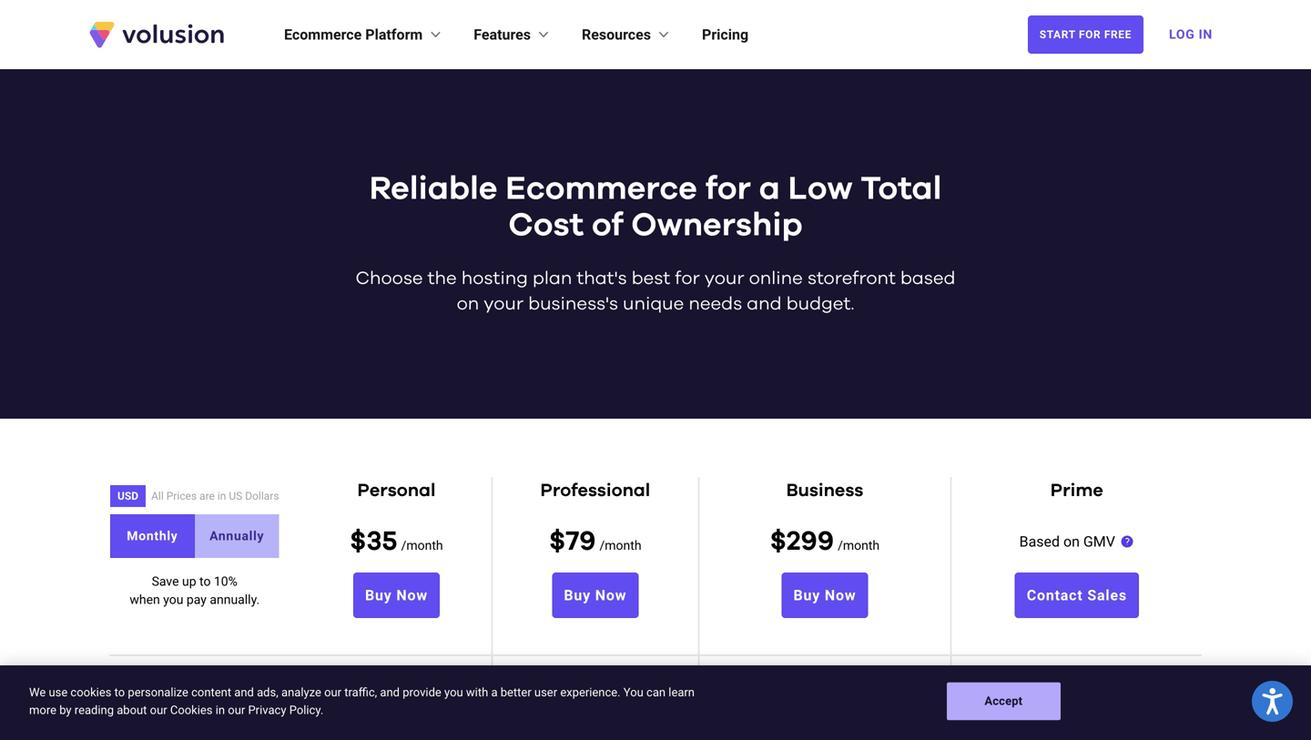 Task type: describe. For each thing, give the bounding box(es) containing it.
pay
[[187, 592, 207, 607]]

/month for 35
[[401, 538, 443, 553]]

for inside reliable ecommerce for a low total cost of ownership
[[705, 173, 751, 206]]

$ for 79
[[549, 528, 566, 556]]

you
[[624, 686, 644, 699]]

now for 79
[[595, 587, 627, 604]]

now for 299
[[825, 587, 856, 604]]

save up to 10% when you pay annually.
[[130, 574, 260, 607]]

reliable ecommerce for a low total cost of ownership
[[369, 173, 942, 242]]

the
[[428, 270, 457, 288]]

use
[[49, 686, 68, 699]]

choose the hosting plan that's best for your online storefront based on your business's unique needs and budget.
[[356, 270, 956, 313]]

features button
[[474, 24, 553, 46]]

annually
[[210, 529, 264, 544]]

of
[[592, 209, 623, 242]]

now for 35
[[397, 587, 428, 604]]

start
[[1040, 28, 1076, 41]]

user
[[535, 686, 557, 699]]

a inside we use cookies to personalize content and ads, analyze our traffic, and provide you with a better user experience. you can learn more by reading about our cookies in our privacy policy.
[[491, 686, 498, 699]]

based
[[901, 270, 956, 288]]

for
[[1079, 28, 1101, 41]]

you inside save up to 10% when you pay annually.
[[163, 592, 183, 607]]

1 horizontal spatial and
[[380, 686, 400, 699]]

in inside we use cookies to personalize content and ads, analyze our traffic, and provide you with a better user experience. you can learn more by reading about our cookies in our privacy policy.
[[216, 703, 225, 717]]

by
[[59, 703, 72, 717]]

plan
[[533, 270, 572, 288]]

ecommerce platform button
[[284, 24, 445, 46]]

/month for 299
[[838, 538, 880, 553]]

business's
[[528, 295, 618, 313]]

cookies
[[170, 703, 213, 717]]

experience.
[[560, 686, 621, 699]]

about
[[117, 703, 147, 717]]

us
[[229, 490, 242, 503]]

0 horizontal spatial gmv
[[142, 688, 174, 705]]

reading
[[74, 703, 114, 717]]

contact sales link
[[1015, 573, 1139, 618]]

0 vertical spatial gmv
[[1084, 533, 1116, 551]]

1 horizontal spatial on
[[1064, 533, 1080, 551]]

personal
[[357, 482, 436, 500]]

ecommerce inside dropdown button
[[284, 26, 362, 43]]

10%
[[214, 574, 238, 589]]

0 vertical spatial in
[[218, 490, 226, 503]]

save
[[152, 574, 179, 589]]

contact
[[1027, 587, 1083, 604]]

professional
[[541, 482, 650, 500]]

resources button
[[582, 24, 673, 46]]

all
[[151, 490, 164, 503]]

/month for 79
[[600, 538, 642, 553]]

based
[[1020, 533, 1060, 551]]

log
[[1169, 27, 1195, 42]]

usd
[[117, 490, 138, 503]]

annually button
[[195, 515, 279, 558]]

can
[[647, 686, 666, 699]]

we use cookies to personalize content and ads, analyze our traffic, and provide you with a better user experience. you can learn more by reading about our cookies in our privacy policy.
[[29, 686, 695, 717]]

unlimited
[[974, 688, 1036, 705]]

when
[[130, 592, 160, 607]]

sales
[[1088, 587, 1127, 604]]

per
[[178, 688, 200, 705]]

monthly
[[127, 529, 178, 544]]

total
[[861, 173, 942, 206]]

$ 299 /month
[[770, 528, 880, 556]]

better
[[501, 686, 532, 699]]

analyze
[[281, 686, 321, 699]]

up
[[182, 574, 196, 589]]

buy now link for 79
[[552, 573, 639, 618]]

choose
[[356, 270, 423, 288]]

0 vertical spatial your
[[705, 270, 745, 288]]

a inside reliable ecommerce for a low total cost of ownership
[[759, 173, 780, 206]]

$100k
[[515, 688, 555, 705]]

privacy
[[248, 703, 286, 717]]

$ 35 /month
[[350, 528, 443, 556]]

$50k
[[324, 688, 357, 705]]

platform
[[365, 26, 423, 43]]

$ 79 /month
[[549, 528, 642, 556]]

business
[[786, 482, 864, 500]]

learn
[[669, 686, 695, 699]]

open accessibe: accessibility options, statement and help image
[[1263, 688, 1283, 715]]

hosting
[[461, 270, 528, 288]]

to inside we use cookies to personalize content and ads, analyze our traffic, and provide you with a better user experience. you can learn more by reading about our cookies in our privacy policy.
[[114, 686, 125, 699]]

prices
[[166, 490, 197, 503]]

cost
[[509, 209, 584, 242]]

storefront
[[808, 270, 896, 288]]

contact sales
[[1027, 587, 1127, 604]]

annually.
[[210, 592, 260, 607]]

based on gmv
[[1020, 533, 1116, 551]]

that's
[[577, 270, 627, 288]]



Task type: vqa. For each thing, say whether or not it's contained in the screenshot.
START FOR FREE LINK
yes



Task type: locate. For each thing, give the bounding box(es) containing it.
3 buy now link from the left
[[782, 573, 868, 618]]

1 horizontal spatial $
[[549, 528, 566, 556]]

1 vertical spatial a
[[491, 686, 498, 699]]

buy now link down $ 299 /month at the bottom of page
[[782, 573, 868, 618]]

1 vertical spatial gmv
[[142, 688, 174, 705]]

0 horizontal spatial for
[[675, 270, 700, 288]]

1 vertical spatial you
[[444, 686, 463, 699]]

provide
[[403, 686, 442, 699]]

0 horizontal spatial buy now
[[365, 587, 428, 604]]

0 horizontal spatial a
[[491, 686, 498, 699]]

1 horizontal spatial buy now link
[[552, 573, 639, 618]]

1 horizontal spatial to
[[199, 574, 211, 589]]

log in link
[[1158, 15, 1224, 55]]

ecommerce up of in the top of the page
[[506, 173, 697, 206]]

2 buy now link from the left
[[552, 573, 639, 618]]

now down the $ 35 /month
[[397, 587, 428, 604]]

in
[[1199, 27, 1213, 42]]

personalize
[[128, 686, 188, 699]]

we
[[29, 686, 46, 699]]

buy for 299
[[794, 587, 821, 604]]

dollars
[[245, 490, 279, 503]]

are
[[199, 490, 215, 503]]

1 horizontal spatial buy now
[[564, 587, 627, 604]]

/month inside the $ 35 /month
[[401, 538, 443, 553]]

budget.
[[787, 295, 855, 313]]

content
[[191, 686, 231, 699]]

35
[[366, 528, 398, 556]]

0 vertical spatial you
[[163, 592, 183, 607]]

2 horizontal spatial buy
[[794, 587, 821, 604]]

1 $ from the left
[[350, 528, 366, 556]]

2 horizontal spatial buy now
[[794, 587, 856, 604]]

0 horizontal spatial ecommerce
[[284, 26, 362, 43]]

a right "with"
[[491, 686, 498, 699]]

/month right 79
[[600, 538, 642, 553]]

1 vertical spatial for
[[675, 270, 700, 288]]

accept button
[[947, 683, 1061, 721]]

pricing
[[702, 26, 749, 43]]

1 buy from the left
[[365, 587, 392, 604]]

1 horizontal spatial your
[[705, 270, 745, 288]]

on down the
[[457, 295, 479, 313]]

your
[[705, 270, 745, 288], [484, 295, 524, 313]]

all prices are in us dollars
[[151, 490, 279, 503]]

ecommerce
[[284, 26, 362, 43], [506, 173, 697, 206]]

buy
[[365, 587, 392, 604], [564, 587, 591, 604], [794, 587, 821, 604]]

2 horizontal spatial and
[[747, 295, 782, 313]]

$ down personal
[[350, 528, 366, 556]]

0 horizontal spatial buy
[[365, 587, 392, 604]]

resources
[[582, 26, 651, 43]]

and down online
[[747, 295, 782, 313]]

your down hosting
[[484, 295, 524, 313]]

ecommerce inside reliable ecommerce for a low total cost of ownership
[[506, 173, 697, 206]]

1 /month from the left
[[401, 538, 443, 553]]

to inside save up to 10% when you pay annually.
[[199, 574, 211, 589]]

79
[[566, 528, 596, 556]]

you down save
[[163, 592, 183, 607]]

0 horizontal spatial /month
[[401, 538, 443, 553]]

1 buy now from the left
[[365, 587, 428, 604]]

buy down 35
[[365, 587, 392, 604]]

free
[[1105, 28, 1132, 41]]

on
[[457, 295, 479, 313], [1064, 533, 1080, 551]]

0 horizontal spatial now
[[397, 587, 428, 604]]

privacy alert dialog
[[0, 666, 1311, 740]]

in down content
[[216, 703, 225, 717]]

2 horizontal spatial now
[[825, 587, 856, 604]]

buy now link down $ 79 /month
[[552, 573, 639, 618]]

1 now from the left
[[397, 587, 428, 604]]

gmv left per
[[142, 688, 174, 705]]

1 horizontal spatial you
[[444, 686, 463, 699]]

now down $ 79 /month
[[595, 587, 627, 604]]

buy now link for 299
[[782, 573, 868, 618]]

0 horizontal spatial on
[[457, 295, 479, 313]]

on inside choose the hosting plan that's best for your online storefront based on your business's unique needs and budget.
[[457, 295, 479, 313]]

$ for 35
[[350, 528, 366, 556]]

buy now for 79
[[564, 587, 627, 604]]

you
[[163, 592, 183, 607], [444, 686, 463, 699]]

start for free
[[1040, 28, 1132, 41]]

features
[[474, 26, 531, 43]]

/month right 35
[[401, 538, 443, 553]]

for up ownership
[[705, 173, 751, 206]]

ownership
[[631, 209, 803, 242]]

low
[[788, 173, 853, 206]]

3 now from the left
[[825, 587, 856, 604]]

reliable
[[369, 173, 498, 206]]

year
[[204, 688, 233, 705]]

buy now down $ 299 /month at the bottom of page
[[794, 587, 856, 604]]

needs
[[689, 295, 742, 313]]

unique
[[623, 295, 684, 313]]

0 vertical spatial a
[[759, 173, 780, 206]]

in left the us
[[218, 490, 226, 503]]

/month
[[401, 538, 443, 553], [600, 538, 642, 553], [838, 538, 880, 553]]

a
[[759, 173, 780, 206], [491, 686, 498, 699]]

2 now from the left
[[595, 587, 627, 604]]

1 horizontal spatial gmv
[[1084, 533, 1116, 551]]

for right best on the top of page
[[675, 270, 700, 288]]

now
[[397, 587, 428, 604], [595, 587, 627, 604], [825, 587, 856, 604]]

to right up
[[199, 574, 211, 589]]

1 horizontal spatial a
[[759, 173, 780, 206]]

0 horizontal spatial and
[[234, 686, 254, 699]]

1 buy now link from the left
[[353, 573, 440, 618]]

1 vertical spatial to
[[114, 686, 125, 699]]

on right based
[[1064, 533, 1080, 551]]

gmv
[[1084, 533, 1116, 551], [142, 688, 174, 705]]

1 vertical spatial your
[[484, 295, 524, 313]]

buy now down the $ 35 /month
[[365, 587, 428, 604]]

accept
[[985, 695, 1023, 708]]

now down $ 299 /month at the bottom of page
[[825, 587, 856, 604]]

pricing link
[[702, 24, 749, 46]]

log in
[[1169, 27, 1213, 42]]

max gmv per year
[[110, 688, 233, 705]]

0 horizontal spatial $
[[350, 528, 366, 556]]

0 horizontal spatial your
[[484, 295, 524, 313]]

buy now down $ 79 /month
[[564, 587, 627, 604]]

our down personalize on the bottom left of page
[[150, 703, 167, 717]]

online
[[749, 270, 803, 288]]

traffic,
[[344, 686, 377, 699]]

best
[[632, 270, 670, 288]]

1 vertical spatial in
[[216, 703, 225, 717]]

and inside choose the hosting plan that's best for your online storefront based on your business's unique needs and budget.
[[747, 295, 782, 313]]

buy now
[[365, 587, 428, 604], [564, 587, 627, 604], [794, 587, 856, 604]]

1 horizontal spatial now
[[595, 587, 627, 604]]

299
[[787, 528, 834, 556]]

more
[[29, 703, 56, 717]]

1 horizontal spatial /month
[[600, 538, 642, 553]]

0 vertical spatial for
[[705, 173, 751, 206]]

$ for 299
[[770, 528, 787, 556]]

1 horizontal spatial for
[[705, 173, 751, 206]]

0 vertical spatial ecommerce
[[284, 26, 362, 43]]

and right the traffic,
[[380, 686, 400, 699]]

0 horizontal spatial buy now link
[[353, 573, 440, 618]]

$ down the business
[[770, 528, 787, 556]]

for inside choose the hosting plan that's best for your online storefront based on your business's unique needs and budget.
[[675, 270, 700, 288]]

1 vertical spatial ecommerce
[[506, 173, 697, 206]]

and left 'ads,' at the bottom
[[234, 686, 254, 699]]

buy for 35
[[365, 587, 392, 604]]

policy.
[[289, 703, 324, 717]]

buy down 299
[[794, 587, 821, 604]]

our left privacy
[[228, 703, 245, 717]]

1 horizontal spatial ecommerce
[[506, 173, 697, 206]]

$ down professional
[[549, 528, 566, 556]]

ecommerce left platform
[[284, 26, 362, 43]]

our left the traffic,
[[324, 686, 342, 699]]

ecommerce platform
[[284, 26, 423, 43]]

0 vertical spatial to
[[199, 574, 211, 589]]

gmv up sales
[[1084, 533, 1116, 551]]

3 buy from the left
[[794, 587, 821, 604]]

1 horizontal spatial buy
[[564, 587, 591, 604]]

a left 'low'
[[759, 173, 780, 206]]

buy now link for 35
[[353, 573, 440, 618]]

2 /month from the left
[[600, 538, 642, 553]]

to
[[199, 574, 211, 589], [114, 686, 125, 699]]

3 buy now from the left
[[794, 587, 856, 604]]

0 horizontal spatial you
[[163, 592, 183, 607]]

buy now link
[[353, 573, 440, 618], [552, 573, 639, 618], [782, 573, 868, 618]]

/month inside $ 79 /month
[[600, 538, 642, 553]]

/month inside $ 299 /month
[[838, 538, 880, 553]]

cookies
[[71, 686, 111, 699]]

3 /month from the left
[[838, 538, 880, 553]]

prime
[[1051, 482, 1104, 500]]

buy now link down the $ 35 /month
[[353, 573, 440, 618]]

start for free link
[[1028, 15, 1144, 54]]

your up needs
[[705, 270, 745, 288]]

3 $ from the left
[[770, 528, 787, 556]]

with
[[466, 686, 488, 699]]

2 buy from the left
[[564, 587, 591, 604]]

2 $ from the left
[[549, 528, 566, 556]]

in
[[218, 490, 226, 503], [216, 703, 225, 717]]

1 vertical spatial on
[[1064, 533, 1080, 551]]

and
[[747, 295, 782, 313], [234, 686, 254, 699], [380, 686, 400, 699]]

buy down 79
[[564, 587, 591, 604]]

buy now for 35
[[365, 587, 428, 604]]

2 horizontal spatial our
[[324, 686, 342, 699]]

2 buy now from the left
[[564, 587, 627, 604]]

2 horizontal spatial $
[[770, 528, 787, 556]]

2 horizontal spatial buy now link
[[782, 573, 868, 618]]

you inside we use cookies to personalize content and ads, analyze our traffic, and provide you with a better user experience. you can learn more by reading about our cookies in our privacy policy.
[[444, 686, 463, 699]]

0 horizontal spatial to
[[114, 686, 125, 699]]

to up the about
[[114, 686, 125, 699]]

buy for 79
[[564, 587, 591, 604]]

buy now for 299
[[794, 587, 856, 604]]

max
[[110, 688, 138, 705]]

you left "with"
[[444, 686, 463, 699]]

1 horizontal spatial our
[[228, 703, 245, 717]]

2 horizontal spatial /month
[[838, 538, 880, 553]]

0 horizontal spatial our
[[150, 703, 167, 717]]

0 vertical spatial on
[[457, 295, 479, 313]]

/month right 299
[[838, 538, 880, 553]]



